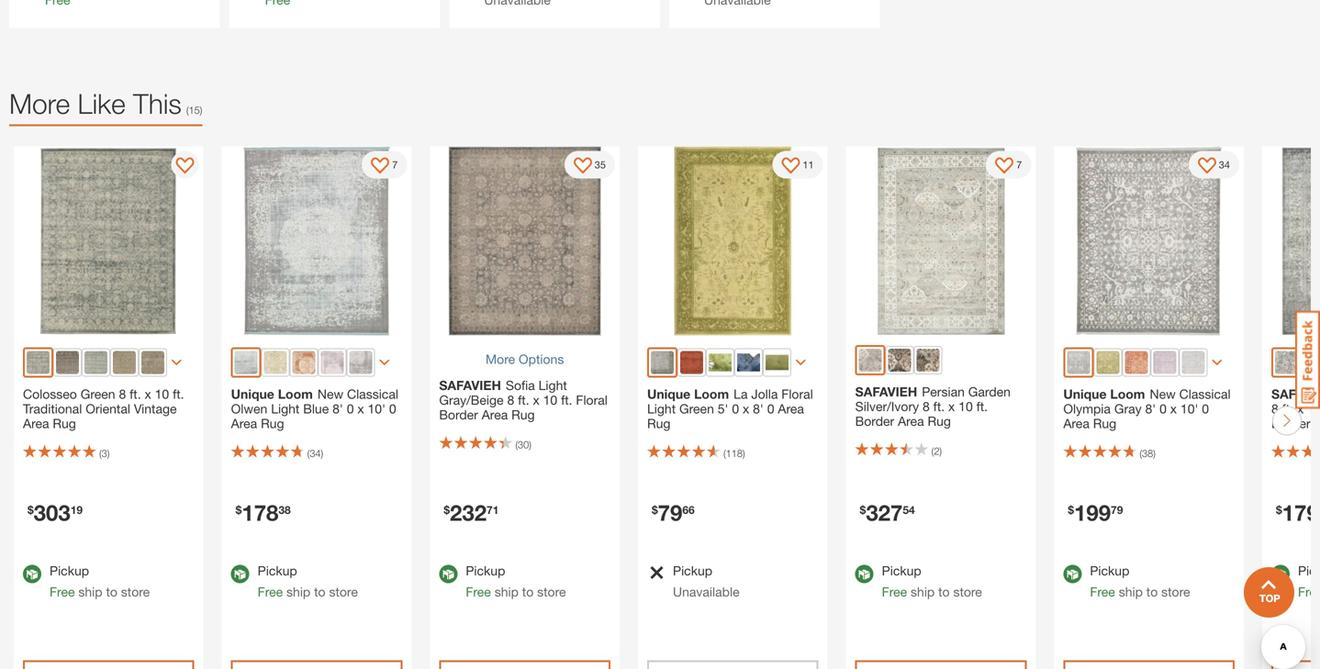Task type: locate. For each thing, give the bounding box(es) containing it.
ship down 19 in the left of the page
[[78, 585, 102, 600]]

1 new from the left
[[318, 387, 344, 402]]

unique loom for 79
[[647, 387, 729, 402]]

10' down ivory icon
[[368, 401, 386, 417]]

5 ship from the left
[[1119, 585, 1143, 600]]

0 horizontal spatial light blue image
[[235, 351, 258, 374]]

free inside 3 / 15 group
[[466, 585, 491, 600]]

x down options
[[533, 393, 540, 408]]

0 horizontal spatial border
[[439, 407, 478, 423]]

1 unique from the left
[[231, 387, 274, 402]]

loom left la
[[694, 387, 729, 402]]

available for pickup image down 327
[[856, 565, 874, 584]]

border inside sofia light gray/beige 8 ft. x 10 ft. floral border area rug
[[439, 407, 478, 423]]

3 $ from the left
[[444, 504, 450, 517]]

2 store from the left
[[329, 585, 358, 600]]

) right this
[[200, 104, 202, 116]]

pickup inside 6 / 15 group
[[1090, 564, 1130, 579]]

6 free from the left
[[1298, 585, 1321, 600]]

3 free from the left
[[466, 585, 491, 600]]

) down new classical olympia gray 8' 0 x 10' 0 area rug
[[1154, 448, 1156, 460]]

available for pickup image down "303"
[[23, 565, 41, 584]]

available for pickup image down 178
[[231, 565, 249, 584]]

1 light green image from the left
[[264, 351, 287, 374]]

(
[[186, 104, 189, 116], [515, 439, 518, 451], [932, 446, 934, 458], [99, 448, 102, 460], [307, 448, 310, 460], [724, 448, 726, 460], [1140, 448, 1142, 460]]

2 available for pickup image from the left
[[1272, 565, 1290, 584]]

free down $ 327 54
[[882, 585, 907, 600]]

( inside 2 / 15 group
[[307, 448, 310, 460]]

2 $ from the left
[[236, 504, 242, 517]]

display image for 199
[[1198, 158, 1217, 176]]

green
[[81, 387, 115, 402], [680, 401, 714, 417]]

2 10' from the left
[[1181, 401, 1199, 417]]

beige image
[[141, 351, 164, 374]]

2 horizontal spatial 8'
[[1146, 401, 1156, 417]]

0 horizontal spatial silver/ivory image
[[859, 349, 882, 372]]

x right the blue
[[358, 401, 364, 417]]

light left the blue
[[271, 401, 300, 417]]

traditional
[[23, 401, 82, 417]]

7 inside 2 / 15 group
[[392, 159, 398, 171]]

classical down ivory icon
[[347, 387, 398, 402]]

to inside 1 / 15 group
[[106, 585, 117, 600]]

3 store from the left
[[537, 585, 566, 600]]

) inside 2 / 15 group
[[321, 448, 323, 460]]

1 horizontal spatial available for pickup image
[[1272, 565, 1290, 584]]

light green image left terracotta icon
[[264, 351, 287, 374]]

$ inside $ 232 71
[[444, 504, 450, 517]]

pickup free ship to store down 71
[[466, 564, 566, 600]]

0 horizontal spatial classical
[[347, 387, 398, 402]]

4 $ from the left
[[652, 504, 658, 517]]

0 horizontal spatial 7 button
[[362, 151, 407, 179]]

0 horizontal spatial 34
[[310, 448, 321, 460]]

pickup down $ 178 38
[[258, 564, 297, 579]]

54
[[903, 504, 915, 517]]

light inside la jolla floral light green 5' 0 x 8' 0 area rug
[[647, 401, 676, 417]]

1 unique loom from the left
[[231, 387, 313, 402]]

ship for 178
[[287, 585, 311, 600]]

border inside persian garden silver/ivory 8 ft. x 10 ft. border area rug
[[856, 414, 895, 429]]

1 pickup from the left
[[50, 564, 89, 579]]

bone image
[[113, 351, 136, 374]]

unique loom inside 6 / 15 group
[[1064, 387, 1146, 402]]

4 to from the left
[[939, 585, 950, 600]]

green down gray icon
[[81, 387, 115, 402]]

more like this ( 15 )
[[9, 87, 202, 120]]

2 / 15 group
[[217, 147, 416, 669]]

) down sofia light gray/beige 8 ft. x 10 ft. floral border area rug
[[529, 439, 532, 451]]

8 inside sofia light gray/beige 8 ft. x 10 ft. floral border area rug
[[507, 393, 514, 408]]

) down 'oriental'
[[107, 448, 110, 460]]

8' right la
[[753, 401, 764, 417]]

olwen
[[231, 401, 268, 417]]

pickup down '$ 303 19' at the bottom of page
[[50, 564, 89, 579]]

more for options
[[486, 352, 515, 367]]

) down the blue
[[321, 448, 323, 460]]

0
[[347, 401, 354, 417], [389, 401, 396, 417], [732, 401, 739, 417], [767, 401, 775, 417], [1160, 401, 1167, 417], [1202, 401, 1209, 417]]

7 $ from the left
[[1276, 504, 1283, 517]]

light left 5'
[[647, 401, 676, 417]]

8
[[119, 387, 126, 402], [507, 393, 514, 408], [923, 399, 930, 414]]

ship inside 6 / 15 group
[[1119, 585, 1143, 600]]

1 vertical spatial 38
[[279, 504, 291, 517]]

ship down 71
[[495, 585, 519, 600]]

4 display image from the left
[[996, 158, 1014, 176]]

) inside 6 / 15 group
[[1154, 448, 1156, 460]]

light blue image right purple icon
[[1182, 351, 1205, 374]]

( inside 3 / 15 group
[[515, 439, 518, 451]]

3 to from the left
[[522, 585, 534, 600]]

free for 199
[[1090, 585, 1116, 600]]

( down sofia light gray/beige 8 ft. x 10 ft. floral border area rug
[[515, 439, 518, 451]]

0 horizontal spatial floral
[[576, 393, 608, 408]]

feedback link image
[[1296, 310, 1321, 410]]

free inside 2 / 15 group
[[258, 585, 283, 600]]

0 horizontal spatial display image
[[782, 158, 800, 176]]

pickup free ship to store down 19 in the left of the page
[[50, 564, 150, 600]]

display image inside 11 dropdown button
[[782, 158, 800, 176]]

area inside la jolla floral light green 5' 0 x 8' 0 area rug
[[778, 401, 804, 417]]

) inside 5 / 15 group
[[940, 446, 942, 458]]

0 horizontal spatial green
[[81, 387, 115, 402]]

ship down $ 199 79
[[1119, 585, 1143, 600]]

1 horizontal spatial 7 button
[[986, 151, 1032, 179]]

1 horizontal spatial unique loom
[[647, 387, 729, 402]]

to
[[106, 585, 117, 600], [314, 585, 326, 600], [522, 585, 534, 600], [939, 585, 950, 600], [1147, 585, 1158, 600]]

$ for 79
[[652, 504, 658, 517]]

to inside 2 / 15 group
[[314, 585, 326, 600]]

ft. down options
[[561, 393, 573, 408]]

classical right the gray
[[1180, 387, 1231, 402]]

34
[[1219, 159, 1231, 171], [310, 448, 321, 460]]

blue
[[303, 401, 329, 417]]

1 display image from the left
[[782, 158, 800, 176]]

silver/ivory image up safavie
[[1276, 351, 1298, 374]]

0 horizontal spatial safavieh
[[439, 378, 501, 393]]

light blue image
[[235, 351, 258, 374], [1182, 351, 1205, 374]]

to for 178
[[314, 585, 326, 600]]

light for 178
[[271, 401, 300, 417]]

0 horizontal spatial 38
[[279, 504, 291, 517]]

3 display image from the left
[[574, 158, 592, 176]]

( down persian garden silver/ivory 8 ft. x 10 ft. border area rug
[[932, 446, 934, 458]]

light inside the new classical olwen light blue 8' 0 x 10' 0 area rug
[[271, 401, 300, 417]]

1 8' from the left
[[333, 401, 343, 417]]

1 7 button from the left
[[362, 151, 407, 179]]

unique inside 6 / 15 group
[[1064, 387, 1107, 402]]

store inside 5 / 15 group
[[954, 585, 982, 600]]

ship inside 1 / 15 group
[[78, 585, 102, 600]]

silver/ivory image
[[859, 349, 882, 372], [1276, 351, 1298, 374]]

display image for 327
[[996, 158, 1014, 176]]

light blue image up olwen
[[235, 351, 258, 374]]

2 classical from the left
[[1180, 387, 1231, 402]]

light green image right rust red icon
[[709, 351, 732, 374]]

3 unique from the left
[[1064, 387, 1107, 402]]

free inside 6 / 15 group
[[1090, 585, 1116, 600]]

area for la jolla floral light green 5' 0 x 8' 0 area rug
[[778, 401, 804, 417]]

new down purple image at the left bottom
[[318, 387, 344, 402]]

unique loom down light green icon
[[1064, 387, 1146, 402]]

to inside 6 / 15 group
[[1147, 585, 1158, 600]]

1 horizontal spatial display image
[[1198, 158, 1217, 176]]

ship inside 3 / 15 group
[[495, 585, 519, 600]]

classical inside the new classical olwen light blue 8' 0 x 10' 0 area rug
[[347, 387, 398, 402]]

ft. down bone icon
[[130, 387, 141, 402]]

pickup free ship to store for 199
[[1090, 564, 1191, 600]]

) for 178
[[321, 448, 323, 460]]

free inside 1 / 15 group
[[50, 585, 75, 600]]

area inside sofia light gray/beige 8 ft. x 10 ft. floral border area rug
[[482, 407, 508, 423]]

8' inside new classical olympia gray 8' 0 x 10' 0 area rug
[[1146, 401, 1156, 417]]

new classical olympia gray 8' 0 x 10' 0 area rug
[[1064, 387, 1231, 431]]

pickup inside 3 / 15 group
[[466, 564, 505, 579]]

olympia
[[1064, 401, 1111, 417]]

sofia light gray/beige 8 ft. x 10 ft. floral border area rug image
[[430, 147, 620, 336]]

) inside 4 / 15 group
[[743, 448, 745, 460]]

rug for sofia light gray/beige 8 ft. x 10 ft. floral border area rug
[[512, 407, 535, 423]]

rug for la jolla floral light green 5' 0 x 8' 0 area rug
[[647, 416, 671, 431]]

display image
[[176, 158, 194, 176], [371, 158, 390, 176], [574, 158, 592, 176], [996, 158, 1014, 176]]

1 horizontal spatial 10
[[543, 393, 558, 408]]

green inside colosseo green 8 ft. x 10 ft. traditional oriental vintage area rug
[[81, 387, 115, 402]]

34 inside 2 / 15 group
[[310, 448, 321, 460]]

10 inside persian garden silver/ivory 8 ft. x 10 ft. border area rug
[[959, 399, 973, 414]]

$ inside $ 179
[[1276, 504, 1283, 517]]

loom inside 4 / 15 group
[[694, 387, 729, 402]]

7 for 327
[[1017, 159, 1022, 171]]

to inside 5 / 15 group
[[939, 585, 950, 600]]

pickup free ship to store inside 1 / 15 group
[[50, 564, 150, 600]]

1 horizontal spatial 38
[[1142, 448, 1154, 460]]

new classical olympia gray 8' 0 x 10' 0 area rug image
[[1055, 147, 1244, 336]]

1 7 from the left
[[392, 159, 398, 171]]

) inside 1 / 15 group
[[107, 448, 110, 460]]

rug inside colosseo green 8 ft. x 10 ft. traditional oriental vintage area rug
[[53, 416, 76, 431]]

1 horizontal spatial 34
[[1219, 159, 1231, 171]]

0 horizontal spatial 8
[[119, 387, 126, 402]]

la jolla floral light green 5' 0 x 8' 0 area rug
[[647, 387, 813, 431]]

light down options
[[539, 378, 567, 393]]

2 horizontal spatial 10
[[959, 399, 973, 414]]

5 $ from the left
[[860, 504, 866, 517]]

pickup up unavailable
[[673, 564, 713, 579]]

pickup down $ 232 71
[[466, 564, 505, 579]]

2 display image from the left
[[1198, 158, 1217, 176]]

ship down 54
[[911, 585, 935, 600]]

pickup free ship to store down $ 199 79
[[1090, 564, 1191, 600]]

7 button for 327
[[986, 151, 1032, 179]]

classical inside new classical olympia gray 8' 0 x 10' 0 area rug
[[1180, 387, 1231, 402]]

pickup free ship to store inside 2 / 15 group
[[258, 564, 358, 600]]

loom
[[278, 387, 313, 402], [694, 387, 729, 402], [1111, 387, 1146, 402]]

$ 303 19
[[28, 500, 83, 526]]

1 horizontal spatial 8'
[[753, 401, 764, 417]]

6 $ from the left
[[1068, 504, 1074, 517]]

pickup for 232
[[466, 564, 505, 579]]

1 horizontal spatial silver/ivory image
[[1276, 351, 1298, 374]]

( for 232
[[515, 439, 518, 451]]

0 vertical spatial more
[[9, 87, 70, 120]]

pickup free ship to store inside 3 / 15 group
[[466, 564, 566, 600]]

1 horizontal spatial light gray image
[[1067, 351, 1090, 374]]

$
[[28, 504, 34, 517], [236, 504, 242, 517], [444, 504, 450, 517], [652, 504, 658, 517], [860, 504, 866, 517], [1068, 504, 1074, 517], [1276, 504, 1283, 517]]

10 for 232
[[543, 393, 558, 408]]

2 unique from the left
[[647, 387, 691, 402]]

3 / 15 group
[[425, 147, 624, 669]]

3 unique loom from the left
[[1064, 387, 1146, 402]]

1 horizontal spatial 7
[[1017, 159, 1022, 171]]

2 horizontal spatial unique loom
[[1064, 387, 1146, 402]]

( right this
[[186, 104, 189, 116]]

green left 5'
[[680, 401, 714, 417]]

34 inside 34 dropdown button
[[1219, 159, 1231, 171]]

10'
[[368, 401, 386, 417], [1181, 401, 1199, 417]]

available for pickup image
[[23, 565, 41, 584], [1272, 565, 1290, 584]]

1 classical from the left
[[347, 387, 398, 402]]

( for 303
[[99, 448, 102, 460]]

7
[[392, 159, 398, 171], [1017, 159, 1022, 171]]

1 0 from the left
[[347, 401, 354, 417]]

$ inside '$ 303 19'
[[28, 504, 34, 517]]

1 horizontal spatial 8
[[507, 393, 514, 408]]

8' inside la jolla floral light green 5' 0 x 8' 0 area rug
[[753, 401, 764, 417]]

pickup down $ 199 79
[[1090, 564, 1130, 579]]

store for 199
[[1162, 585, 1191, 600]]

2 display image from the left
[[371, 158, 390, 176]]

unavailable
[[673, 585, 740, 600]]

4 available for pickup image from the left
[[1064, 565, 1082, 584]]

evoke silver/ivory 8 ft. x 10 ft. distressed border medallion area rug image
[[1263, 147, 1321, 336]]

2 horizontal spatial loom
[[1111, 387, 1146, 402]]

unique loom down terracotta icon
[[231, 387, 313, 402]]

0 horizontal spatial more
[[9, 87, 70, 120]]

free inside 5 / 15 group
[[882, 585, 907, 600]]

( 30 )
[[515, 439, 532, 451]]

$ for 303
[[28, 504, 34, 517]]

( down 5'
[[724, 448, 726, 460]]

2 horizontal spatial unique
[[1064, 387, 1107, 402]]

2 7 button from the left
[[986, 151, 1032, 179]]

loom down terracotta icon
[[278, 387, 313, 402]]

available for pickup image down 199
[[1064, 565, 1082, 584]]

1 horizontal spatial light green image
[[709, 351, 732, 374]]

10' right the gray
[[1181, 401, 1199, 417]]

2 to from the left
[[314, 585, 326, 600]]

1 / 15 group
[[9, 147, 208, 669]]

0 horizontal spatial new
[[318, 387, 344, 402]]

1 horizontal spatial border
[[856, 414, 895, 429]]

0 horizontal spatial unique
[[231, 387, 274, 402]]

loom inside 2 / 15 group
[[278, 387, 313, 402]]

terracotta image
[[1125, 351, 1148, 374]]

38
[[1142, 448, 1154, 460], [279, 504, 291, 517]]

$ inside $ 79 66
[[652, 504, 658, 517]]

loom for 199
[[1111, 387, 1146, 402]]

1 light gray image from the left
[[651, 351, 674, 374]]

silver/ivory image left multi/light blue icon
[[859, 349, 882, 372]]

light
[[539, 378, 567, 393], [271, 401, 300, 417], [647, 401, 676, 417]]

8 inside colosseo green 8 ft. x 10 ft. traditional oriental vintage area rug
[[119, 387, 126, 402]]

( 38 )
[[1140, 448, 1156, 460]]

1 $ from the left
[[28, 504, 34, 517]]

display image inside 34 dropdown button
[[1198, 158, 1217, 176]]

$ inside $ 327 54
[[860, 504, 866, 517]]

3 available for pickup image from the left
[[856, 565, 874, 584]]

3 loom from the left
[[1111, 387, 1146, 402]]

8 down bone icon
[[119, 387, 126, 402]]

ship for 327
[[911, 585, 935, 600]]

1 horizontal spatial floral
[[782, 387, 813, 402]]

safavieh
[[439, 378, 501, 393], [856, 385, 918, 400]]

1 horizontal spatial light
[[539, 378, 567, 393]]

1 horizontal spatial safavieh
[[856, 385, 918, 400]]

1 to from the left
[[106, 585, 117, 600]]

4 pickup free ship to store from the left
[[882, 564, 982, 600]]

unique left the blue
[[231, 387, 274, 402]]

light green image
[[264, 351, 287, 374], [709, 351, 732, 374]]

free down pick
[[1298, 585, 1321, 600]]

blue image
[[737, 351, 760, 374]]

unique down light green icon
[[1064, 387, 1107, 402]]

green image
[[766, 351, 789, 374]]

5 pickup from the left
[[882, 564, 922, 579]]

1 free from the left
[[50, 585, 75, 600]]

( down colosseo green 8 ft. x 10 ft. traditional oriental vintage area rug
[[99, 448, 102, 460]]

new inside the new classical olwen light blue 8' 0 x 10' 0 area rug
[[318, 387, 344, 402]]

) down persian garden silver/ivory 8 ft. x 10 ft. border area rug
[[940, 446, 942, 458]]

colosseo green 8 ft. x 10 ft. traditional oriental vintage area rug link
[[23, 387, 184, 431]]

more
[[9, 87, 70, 120], [486, 352, 515, 367]]

1 vertical spatial 34
[[310, 448, 321, 460]]

3
[[102, 448, 107, 460]]

unique for 79
[[647, 387, 691, 402]]

0 horizontal spatial 79
[[658, 500, 683, 526]]

8' right the gray
[[1146, 401, 1156, 417]]

0 horizontal spatial unique loom
[[231, 387, 313, 402]]

1 horizontal spatial light blue image
[[1182, 351, 1205, 374]]

area for sofia light gray/beige 8 ft. x 10 ft. floral border area rug
[[482, 407, 508, 423]]

4 pickup from the left
[[673, 564, 713, 579]]

1 light blue image from the left
[[235, 351, 258, 374]]

unique
[[231, 387, 274, 402], [647, 387, 691, 402], [1064, 387, 1107, 402]]

area for colosseo green 8 ft. x 10 ft. traditional oriental vintage area rug
[[23, 416, 49, 431]]

rug inside la jolla floral light green 5' 0 x 8' 0 area rug
[[647, 416, 671, 431]]

ft. right 'oriental'
[[173, 387, 184, 402]]

1 ship from the left
[[78, 585, 102, 600]]

( for 327
[[932, 446, 934, 458]]

3 ship from the left
[[495, 585, 519, 600]]

2 horizontal spatial 8
[[923, 399, 930, 414]]

unique loom for 178
[[231, 387, 313, 402]]

2 free from the left
[[258, 585, 283, 600]]

store for 232
[[537, 585, 566, 600]]

1 horizontal spatial 10'
[[1181, 401, 1199, 417]]

display image for 79
[[782, 158, 800, 176]]

2 unique loom from the left
[[647, 387, 729, 402]]

1 horizontal spatial new
[[1150, 387, 1176, 402]]

safavie
[[1272, 387, 1321, 402]]

$ 178 38
[[236, 500, 291, 526]]

( inside 5 / 15 group
[[932, 446, 934, 458]]

light gray image inside 4 / 15 group
[[651, 351, 674, 374]]

purple image
[[321, 351, 344, 374]]

6 pickup from the left
[[1090, 564, 1130, 579]]

store inside 3 / 15 group
[[537, 585, 566, 600]]

3 8' from the left
[[1146, 401, 1156, 417]]

unique loom inside 4 / 15 group
[[647, 387, 729, 402]]

classical
[[347, 387, 398, 402], [1180, 387, 1231, 402]]

area
[[778, 401, 804, 417], [482, 407, 508, 423], [898, 414, 924, 429], [23, 416, 49, 431], [231, 416, 257, 431], [1064, 416, 1090, 431]]

unique inside 2 / 15 group
[[231, 387, 274, 402]]

19
[[70, 504, 83, 517]]

4 ship from the left
[[911, 585, 935, 600]]

2 light gray image from the left
[[1067, 351, 1090, 374]]

pickup inside 1 / 15 group
[[50, 564, 89, 579]]

free
[[50, 585, 75, 600], [258, 585, 283, 600], [466, 585, 491, 600], [882, 585, 907, 600], [1090, 585, 1116, 600], [1298, 585, 1321, 600]]

new down purple icon
[[1150, 387, 1176, 402]]

0 horizontal spatial light green image
[[264, 351, 287, 374]]

0 horizontal spatial 10'
[[368, 401, 386, 417]]

7 button inside 2 / 15 group
[[362, 151, 407, 179]]

8 right gray/beige
[[507, 393, 514, 408]]

safavieh inside 5 / 15 group
[[856, 385, 918, 400]]

$ 179
[[1276, 500, 1319, 526]]

pickup free ship to store
[[50, 564, 150, 600], [258, 564, 358, 600], [466, 564, 566, 600], [882, 564, 982, 600], [1090, 564, 1191, 600]]

2 loom from the left
[[694, 387, 729, 402]]

to inside 3 / 15 group
[[522, 585, 534, 600]]

1 vertical spatial more
[[486, 352, 515, 367]]

pickup free ship to store inside 5 / 15 group
[[882, 564, 982, 600]]

area inside colosseo green 8 ft. x 10 ft. traditional oriental vintage area rug
[[23, 416, 49, 431]]

5 to from the left
[[1147, 585, 1158, 600]]

available for pickup image for 232
[[439, 565, 458, 584]]

2 light blue image from the left
[[1182, 351, 1205, 374]]

store
[[121, 585, 150, 600], [329, 585, 358, 600], [537, 585, 566, 600], [954, 585, 982, 600], [1162, 585, 1191, 600]]

colosseo green 8 ft. x 10 ft. traditional oriental vintage area rug image
[[14, 147, 204, 336]]

rug inside the new classical olwen light blue 8' 0 x 10' 0 area rug
[[261, 416, 284, 431]]

safavieh left sofia
[[439, 378, 501, 393]]

ship down $ 178 38
[[287, 585, 311, 600]]

unique loom
[[231, 387, 313, 402], [647, 387, 729, 402], [1064, 387, 1146, 402]]

0 vertical spatial 38
[[1142, 448, 1154, 460]]

10 inside colosseo green 8 ft. x 10 ft. traditional oriental vintage area rug
[[155, 387, 169, 402]]

1 display image from the left
[[176, 158, 194, 176]]

loom for 79
[[694, 387, 729, 402]]

2 0 from the left
[[389, 401, 396, 417]]

new
[[318, 387, 344, 402], [1150, 387, 1176, 402]]

2 pickup free ship to store from the left
[[258, 564, 358, 600]]

light gray image left rust red icon
[[651, 351, 674, 374]]

5 free from the left
[[1090, 585, 1116, 600]]

x right 5'
[[743, 401, 750, 417]]

) for 303
[[107, 448, 110, 460]]

1 10' from the left
[[368, 401, 386, 417]]

8' right the blue
[[333, 401, 343, 417]]

) for 79
[[743, 448, 745, 460]]

0 horizontal spatial 7
[[392, 159, 398, 171]]

1 pickup free ship to store from the left
[[50, 564, 150, 600]]

unique loom down rust red icon
[[647, 387, 729, 402]]

x left 'garden' at the bottom right of page
[[949, 399, 955, 414]]

2 available for pickup image from the left
[[439, 565, 458, 584]]

x right the gray
[[1171, 401, 1177, 417]]

( inside 1 / 15 group
[[99, 448, 102, 460]]

8 right silver/ivory
[[923, 399, 930, 414]]

10 inside sofia light gray/beige 8 ft. x 10 ft. floral border area rug
[[543, 393, 558, 408]]

0 horizontal spatial available for pickup image
[[23, 565, 41, 584]]

7 for 178
[[392, 159, 398, 171]]

safavieh for 232
[[439, 378, 501, 393]]

available for pickup image left pick
[[1272, 565, 1290, 584]]

) down la jolla floral light green 5' 0 x 8' 0 area rug
[[743, 448, 745, 460]]

4 store from the left
[[954, 585, 982, 600]]

safavieh down multi/light blue icon
[[856, 385, 918, 400]]

35 button
[[565, 151, 615, 179]]

38 inside $ 178 38
[[279, 504, 291, 517]]

)
[[200, 104, 202, 116], [529, 439, 532, 451], [940, 446, 942, 458], [107, 448, 110, 460], [321, 448, 323, 460], [743, 448, 745, 460], [1154, 448, 1156, 460]]

10
[[155, 387, 169, 402], [543, 393, 558, 408], [959, 399, 973, 414]]

store inside 2 / 15 group
[[329, 585, 358, 600]]

unique for 178
[[231, 387, 274, 402]]

gray image
[[84, 351, 107, 374]]

2 pickup from the left
[[258, 564, 297, 579]]

( down the new classical olwen light blue 8' 0 x 10' 0 area rug
[[307, 448, 310, 460]]

light gray image inside 6 / 15 group
[[1067, 351, 1090, 374]]

to for 199
[[1147, 585, 1158, 600]]

new inside new classical olympia gray 8' 0 x 10' 0 area rug
[[1150, 387, 1176, 402]]

store for 178
[[329, 585, 358, 600]]

79
[[658, 500, 683, 526], [1111, 504, 1123, 517]]

ft.
[[130, 387, 141, 402], [173, 387, 184, 402], [518, 393, 529, 408], [561, 393, 573, 408], [934, 399, 945, 414], [977, 399, 988, 414]]

3 pickup from the left
[[466, 564, 505, 579]]

floral right jolla
[[782, 387, 813, 402]]

colosseo green 8 ft. x 10 ft. traditional oriental vintage area rug
[[23, 387, 184, 431]]

1 available for pickup image from the left
[[23, 565, 41, 584]]

1 horizontal spatial 79
[[1111, 504, 1123, 517]]

free down $ 178 38
[[258, 585, 283, 600]]

rug inside sofia light gray/beige 8 ft. x 10 ft. floral border area rug
[[512, 407, 535, 423]]

free down '$ 303 19' at the bottom of page
[[50, 585, 75, 600]]

loom inside 6 / 15 group
[[1111, 387, 1146, 402]]

2 new from the left
[[1150, 387, 1176, 402]]

1 horizontal spatial loom
[[694, 387, 729, 402]]

7 button for 178
[[362, 151, 407, 179]]

4 free from the left
[[882, 585, 907, 600]]

2 8' from the left
[[753, 401, 764, 417]]

free down $ 199 79
[[1090, 585, 1116, 600]]

( 2 )
[[932, 446, 942, 458]]

x inside la jolla floral light green 5' 0 x 8' 0 area rug
[[743, 401, 750, 417]]

x inside colosseo green 8 ft. x 10 ft. traditional oriental vintage area rug
[[145, 387, 151, 402]]

30
[[518, 439, 529, 451]]

1 horizontal spatial more
[[486, 352, 515, 367]]

1 loom from the left
[[278, 387, 313, 402]]

pickup for 327
[[882, 564, 922, 579]]

area inside the new classical olwen light blue 8' 0 x 10' 0 area rug
[[231, 416, 257, 431]]

1 horizontal spatial unique
[[647, 387, 691, 402]]

like
[[78, 87, 126, 120]]

6 / 15 group
[[1050, 147, 1249, 669]]

0 vertical spatial 34
[[1219, 159, 1231, 171]]

light gray image left light green icon
[[1067, 351, 1090, 374]]

0 horizontal spatial light
[[271, 401, 300, 417]]

1 horizontal spatial classical
[[1180, 387, 1231, 402]]

pickup free ship to store down 54
[[882, 564, 982, 600]]

more up sofia
[[486, 352, 515, 367]]

( 3 )
[[99, 448, 110, 460]]

ship inside 5 / 15 group
[[911, 585, 935, 600]]

5'
[[718, 401, 729, 417]]

limited stock for pickup image
[[647, 565, 665, 581]]

options
[[519, 352, 564, 367]]

available for pickup image for 199
[[1064, 565, 1082, 584]]

2 horizontal spatial light
[[647, 401, 676, 417]]

loom down terracotta image
[[1111, 387, 1146, 402]]

display image
[[782, 158, 800, 176], [1198, 158, 1217, 176]]

5 pickup free ship to store from the left
[[1090, 564, 1191, 600]]

available for pickup image
[[231, 565, 249, 584], [439, 565, 458, 584], [856, 565, 874, 584], [1064, 565, 1082, 584]]

floral
[[782, 387, 813, 402], [576, 393, 608, 408]]

5 store from the left
[[1162, 585, 1191, 600]]

3 pickup free ship to store from the left
[[466, 564, 566, 600]]

1 available for pickup image from the left
[[231, 565, 249, 584]]

persian garden silver/ivory 8 ft. x 10 ft. border area rug image
[[846, 147, 1036, 336]]

( 118 )
[[724, 448, 745, 460]]

2 7 from the left
[[1017, 159, 1022, 171]]

x
[[145, 387, 151, 402], [533, 393, 540, 408], [949, 399, 955, 414], [358, 401, 364, 417], [743, 401, 750, 417], [1171, 401, 1177, 417]]

pickup inside 2 / 15 group
[[258, 564, 297, 579]]

2 ship from the left
[[287, 585, 311, 600]]

5 0 from the left
[[1160, 401, 1167, 417]]

pickup free ship to store down $ 178 38
[[258, 564, 358, 600]]

light gray image
[[651, 351, 674, 374], [1067, 351, 1090, 374]]

pickup down $ 327 54
[[882, 564, 922, 579]]

( down new classical olympia gray 8' 0 x 10' 0 area rug
[[1140, 448, 1142, 460]]

pickup for 178
[[258, 564, 297, 579]]

pickup free ship to store inside 6 / 15 group
[[1090, 564, 1191, 600]]

0 horizontal spatial 10
[[155, 387, 169, 402]]

7 button
[[362, 151, 407, 179], [986, 151, 1032, 179]]

rust red image
[[680, 351, 703, 374]]

1 store from the left
[[121, 585, 150, 600]]

0 horizontal spatial loom
[[278, 387, 313, 402]]

available for pickup image down 232
[[439, 565, 458, 584]]

1 horizontal spatial green
[[680, 401, 714, 417]]

x down beige image on the left bottom of the page
[[145, 387, 151, 402]]

35
[[595, 159, 606, 171]]

8'
[[333, 401, 343, 417], [753, 401, 764, 417], [1146, 401, 1156, 417]]

free down $ 232 71
[[466, 585, 491, 600]]

ship
[[78, 585, 102, 600], [287, 585, 311, 600], [495, 585, 519, 600], [911, 585, 935, 600], [1119, 585, 1143, 600]]

green image
[[27, 351, 50, 374]]

5 / 15 group
[[842, 147, 1041, 669]]

area inside persian garden silver/ivory 8 ft. x 10 ft. border area rug
[[898, 414, 924, 429]]

232
[[450, 500, 487, 526]]

rug
[[512, 407, 535, 423], [928, 414, 951, 429], [53, 416, 76, 431], [261, 416, 284, 431], [647, 416, 671, 431], [1093, 416, 1117, 431]]

3 0 from the left
[[732, 401, 739, 417]]

floral right sofia
[[576, 393, 608, 408]]

border
[[439, 407, 478, 423], [856, 414, 895, 429]]

pickup
[[50, 564, 89, 579], [258, 564, 297, 579], [466, 564, 505, 579], [673, 564, 713, 579], [882, 564, 922, 579], [1090, 564, 1130, 579]]

unique down rust red icon
[[647, 387, 691, 402]]

$ inside $ 199 79
[[1068, 504, 1074, 517]]

0 horizontal spatial light gray image
[[651, 351, 674, 374]]

more left the "like"
[[9, 87, 70, 120]]

available for pickup image for 179
[[1272, 565, 1290, 584]]

0 horizontal spatial 8'
[[333, 401, 343, 417]]



Task type: vqa. For each thing, say whether or not it's contained in the screenshot.
8' within the New Classical Olympia Gray 8' 0 x 10' 0 Area Rug
yes



Task type: describe. For each thing, give the bounding box(es) containing it.
area for new classical olwen light blue 8' 0 x 10' 0 area rug
[[231, 416, 257, 431]]

unique loom for 199
[[1064, 387, 1146, 402]]

oriental
[[86, 401, 130, 417]]

new for 199
[[1150, 387, 1176, 402]]

79 inside $ 199 79
[[1111, 504, 1123, 517]]

( for 178
[[307, 448, 310, 460]]

rug for colosseo green 8 ft. x 10 ft. traditional oriental vintage area rug
[[53, 416, 76, 431]]

classical for 178
[[347, 387, 398, 402]]

ivory image
[[350, 351, 373, 374]]

66
[[683, 504, 695, 517]]

safavie link
[[1272, 387, 1321, 431]]

rug inside new classical olympia gray 8' 0 x 10' 0 area rug
[[1093, 416, 1117, 431]]

to for 327
[[939, 585, 950, 600]]

available for pickup image for 303
[[23, 565, 41, 584]]

more for like
[[9, 87, 70, 120]]

pickup free ship to store for 178
[[258, 564, 358, 600]]

pickup for 199
[[1090, 564, 1130, 579]]

more options
[[486, 352, 564, 367]]

display image for 232
[[574, 158, 592, 176]]

199
[[1074, 500, 1111, 526]]

ship for 232
[[495, 585, 519, 600]]

71
[[487, 504, 499, 517]]

4 / 15 group
[[634, 147, 833, 669]]

179
[[1283, 500, 1319, 526]]

pickup free ship to store for 303
[[50, 564, 150, 600]]

this
[[133, 87, 182, 120]]

rug for new classical olwen light blue 8' 0 x 10' 0 area rug
[[261, 416, 284, 431]]

6 0 from the left
[[1202, 401, 1209, 417]]

15
[[189, 104, 200, 116]]

gray
[[1115, 401, 1142, 417]]

pick free
[[1298, 564, 1321, 600]]

available for pickup image for 327
[[856, 565, 874, 584]]

loom for 178
[[278, 387, 313, 402]]

$ 327 54
[[860, 500, 915, 526]]

gray/beige
[[439, 393, 504, 408]]

store for 303
[[121, 585, 150, 600]]

$ 199 79
[[1068, 500, 1123, 526]]

free for 232
[[466, 585, 491, 600]]

new classical olwen light blue 8' 0 x 10' 0 area rug
[[231, 387, 398, 431]]

multi/ivory image
[[917, 349, 940, 372]]

( 34 )
[[307, 448, 323, 460]]

) for 327
[[940, 446, 942, 458]]

new classical olwen light blue 8' 0 x 10' 0 area rug image
[[222, 147, 412, 336]]

available for pickup image for 178
[[231, 565, 249, 584]]

jolla
[[751, 387, 778, 402]]

10 for 327
[[959, 399, 973, 414]]

to for 303
[[106, 585, 117, 600]]

terracotta image
[[293, 351, 316, 374]]

$ for 327
[[860, 504, 866, 517]]

colosseo
[[23, 387, 77, 402]]

pickup unavailable
[[673, 564, 740, 600]]

more options link
[[439, 345, 611, 374]]

) for 232
[[529, 439, 532, 451]]

light gray image for 79
[[651, 351, 674, 374]]

new for 178
[[318, 387, 344, 402]]

$ for 199
[[1068, 504, 1074, 517]]

ship for 199
[[1119, 585, 1143, 600]]

floral inside la jolla floral light green 5' 0 x 8' 0 area rug
[[782, 387, 813, 402]]

7 / 15 group
[[1258, 147, 1321, 669]]

pick
[[1298, 564, 1321, 579]]

vintage
[[134, 401, 177, 417]]

2
[[934, 446, 940, 458]]

store for 327
[[954, 585, 982, 600]]

( inside more like this ( 15 )
[[186, 104, 189, 116]]

4 0 from the left
[[767, 401, 775, 417]]

303
[[34, 500, 70, 526]]

safavieh for 327
[[856, 385, 918, 400]]

light green image
[[1097, 351, 1120, 374]]

$ for 178
[[236, 504, 242, 517]]

10' inside new classical olympia gray 8' 0 x 10' 0 area rug
[[1181, 401, 1199, 417]]

unique for 199
[[1064, 387, 1107, 402]]

free for 178
[[258, 585, 283, 600]]

pickup for 303
[[50, 564, 89, 579]]

118
[[726, 448, 743, 460]]

persian garden silver/ivory 8 ft. x 10 ft. border area rug
[[856, 385, 1011, 429]]

green inside la jolla floral light green 5' 0 x 8' 0 area rug
[[680, 401, 714, 417]]

38 inside 6 / 15 group
[[1142, 448, 1154, 460]]

floral inside sofia light gray/beige 8 ft. x 10 ft. floral border area rug
[[576, 393, 608, 408]]

$ 79 66
[[652, 500, 695, 526]]

classical for 199
[[1180, 387, 1231, 402]]

( for 79
[[724, 448, 726, 460]]

free for 303
[[50, 585, 75, 600]]

ft. right persian
[[977, 399, 988, 414]]

pickup free ship to store for 232
[[466, 564, 566, 600]]

silver/ivory
[[856, 399, 919, 414]]

area inside new classical olympia gray 8' 0 x 10' 0 area rug
[[1064, 416, 1090, 431]]

pickup for 79
[[673, 564, 713, 579]]

( for 199
[[1140, 448, 1142, 460]]

light brown image
[[56, 351, 79, 374]]

8' inside the new classical olwen light blue 8' 0 x 10' 0 area rug
[[333, 401, 343, 417]]

x inside persian garden silver/ivory 8 ft. x 10 ft. border area rug
[[949, 399, 955, 414]]

persian
[[922, 385, 965, 400]]

display image for 178
[[371, 158, 390, 176]]

light gray image for 199
[[1067, 351, 1090, 374]]

327
[[866, 500, 903, 526]]

free inside 7 / 15 group
[[1298, 585, 1321, 600]]

sofia
[[506, 378, 535, 393]]

11 button
[[773, 151, 823, 179]]

8 for 327
[[923, 399, 930, 414]]

$ 232 71
[[444, 500, 499, 526]]

sofia light gray/beige 8 ft. x 10 ft. floral border area rug
[[439, 378, 608, 423]]

multi/light blue image
[[889, 349, 912, 372]]

178
[[242, 500, 279, 526]]

light blue image inside 2 / 15 group
[[235, 351, 258, 374]]

la
[[734, 387, 748, 402]]

$ for 232
[[444, 504, 450, 517]]

garden
[[969, 385, 1011, 400]]

x inside new classical olympia gray 8' 0 x 10' 0 area rug
[[1171, 401, 1177, 417]]

light blue image inside 6 / 15 group
[[1182, 351, 1205, 374]]

34 button
[[1189, 151, 1240, 179]]

purple image
[[1154, 351, 1177, 374]]

x inside sofia light gray/beige 8 ft. x 10 ft. floral border area rug
[[533, 393, 540, 408]]

ship for 303
[[78, 585, 102, 600]]

x inside the new classical olwen light blue 8' 0 x 10' 0 area rug
[[358, 401, 364, 417]]

rug inside persian garden silver/ivory 8 ft. x 10 ft. border area rug
[[928, 414, 951, 429]]

2 light green image from the left
[[709, 351, 732, 374]]

light inside sofia light gray/beige 8 ft. x 10 ft. floral border area rug
[[539, 378, 567, 393]]

to for 232
[[522, 585, 534, 600]]

79 inside 4 / 15 group
[[658, 500, 683, 526]]

free for 327
[[882, 585, 907, 600]]

10' inside the new classical olwen light blue 8' 0 x 10' 0 area rug
[[368, 401, 386, 417]]

) inside more like this ( 15 )
[[200, 104, 202, 116]]

) for 199
[[1154, 448, 1156, 460]]

light for 79
[[647, 401, 676, 417]]

pickup free ship to store for 327
[[882, 564, 982, 600]]

la jolla floral light green 5' 0 x 8' 0 area rug image
[[638, 147, 828, 336]]

11
[[803, 159, 814, 171]]

8 for 232
[[507, 393, 514, 408]]

ft. up ( 2 )
[[934, 399, 945, 414]]

ft. down more options link at the left bottom of page
[[518, 393, 529, 408]]



